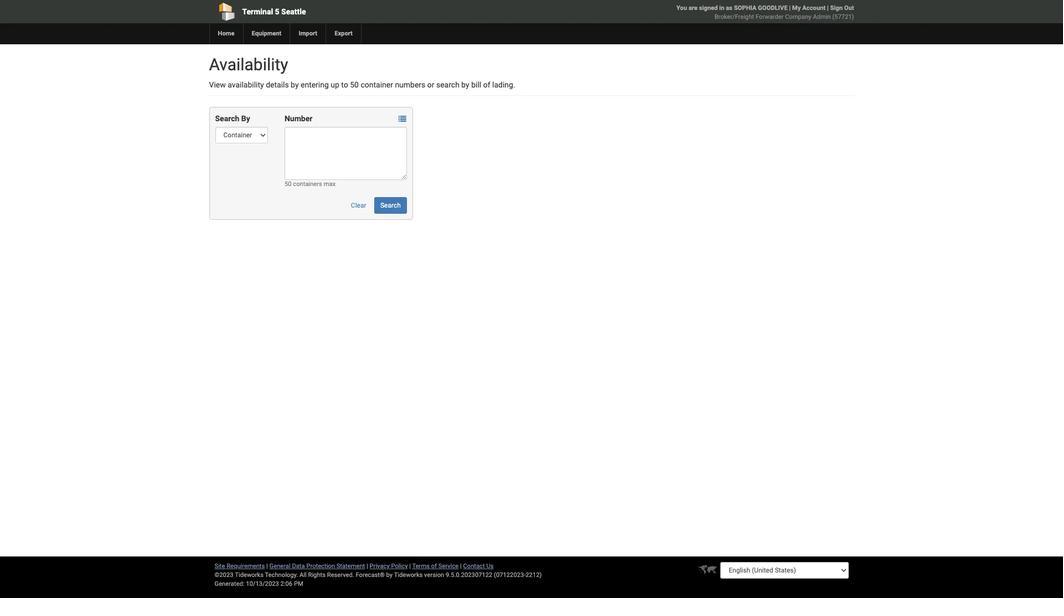 Task type: describe. For each thing, give the bounding box(es) containing it.
view
[[209, 80, 226, 89]]

9.5.0.202307122
[[446, 572, 493, 579]]

as
[[726, 4, 733, 12]]

site requirements link
[[215, 563, 265, 570]]

bill
[[471, 80, 481, 89]]

2212)
[[526, 572, 542, 579]]

lading.
[[492, 80, 515, 89]]

site
[[215, 563, 225, 570]]

(57721)
[[833, 13, 854, 20]]

container
[[361, 80, 393, 89]]

| up 9.5.0.202307122
[[460, 563, 462, 570]]

contact us link
[[463, 563, 494, 570]]

site requirements | general data protection statement | privacy policy | terms of service | contact us ©2023 tideworks technology. all rights reserved. forecast® by tideworks version 9.5.0.202307122 (07122023-2212) generated: 10/13/2023 2:06 pm
[[215, 563, 542, 588]]

general data protection statement link
[[270, 563, 365, 570]]

import link
[[290, 23, 326, 44]]

broker/freight
[[715, 13, 754, 20]]

forwarder
[[756, 13, 784, 20]]

up
[[331, 80, 339, 89]]

version
[[424, 572, 444, 579]]

account
[[803, 4, 826, 12]]

terminal
[[242, 7, 273, 16]]

search
[[436, 80, 460, 89]]

numbers
[[395, 80, 426, 89]]

search for search by
[[215, 114, 239, 123]]

search by
[[215, 114, 250, 123]]

availability
[[228, 80, 264, 89]]

requirements
[[227, 563, 265, 570]]

by inside site requirements | general data protection statement | privacy policy | terms of service | contact us ©2023 tideworks technology. all rights reserved. forecast® by tideworks version 9.5.0.202307122 (07122023-2212) generated: 10/13/2023 2:06 pm
[[386, 572, 393, 579]]

policy
[[391, 563, 408, 570]]

rights
[[308, 572, 326, 579]]

goodlive
[[758, 4, 788, 12]]

number
[[285, 114, 313, 123]]

containers
[[293, 181, 322, 188]]

you
[[677, 4, 687, 12]]

you are signed in as sophia goodlive | my account | sign out broker/freight forwarder company admin (57721)
[[677, 4, 854, 20]]

company
[[785, 13, 812, 20]]

details
[[266, 80, 289, 89]]

terminal 5 seattle
[[242, 7, 306, 16]]

to
[[341, 80, 348, 89]]

of inside site requirements | general data protection statement | privacy policy | terms of service | contact us ©2023 tideworks technology. all rights reserved. forecast® by tideworks version 9.5.0.202307122 (07122023-2212) generated: 10/13/2023 2:06 pm
[[431, 563, 437, 570]]

seattle
[[281, 7, 306, 16]]

import
[[299, 30, 317, 37]]

| left "general"
[[266, 563, 268, 570]]

by
[[241, 114, 250, 123]]

in
[[720, 4, 725, 12]]

10/13/2023
[[246, 581, 279, 588]]

service
[[439, 563, 459, 570]]

sign
[[831, 4, 843, 12]]



Task type: locate. For each thing, give the bounding box(es) containing it.
availability
[[209, 55, 288, 74]]

50
[[350, 80, 359, 89], [285, 181, 292, 188]]

equipment link
[[243, 23, 290, 44]]

0 horizontal spatial by
[[291, 80, 299, 89]]

search
[[215, 114, 239, 123], [381, 202, 401, 209]]

or
[[428, 80, 435, 89]]

| left "my"
[[789, 4, 791, 12]]

by down privacy policy link on the bottom left of page
[[386, 572, 393, 579]]

signed
[[699, 4, 718, 12]]

my
[[793, 4, 801, 12]]

search left by
[[215, 114, 239, 123]]

0 horizontal spatial of
[[431, 563, 437, 570]]

of right bill
[[483, 80, 491, 89]]

general
[[270, 563, 291, 570]]

1 horizontal spatial of
[[483, 80, 491, 89]]

|
[[789, 4, 791, 12], [827, 4, 829, 12], [266, 563, 268, 570], [367, 563, 368, 570], [409, 563, 411, 570], [460, 563, 462, 570]]

my account link
[[793, 4, 826, 12]]

50 containers max
[[285, 181, 336, 188]]

contact
[[463, 563, 485, 570]]

home link
[[209, 23, 243, 44]]

us
[[487, 563, 494, 570]]

| up tideworks
[[409, 563, 411, 570]]

1 horizontal spatial 50
[[350, 80, 359, 89]]

search for search
[[381, 202, 401, 209]]

Number text field
[[285, 127, 407, 180]]

2 horizontal spatial by
[[462, 80, 470, 89]]

0 horizontal spatial search
[[215, 114, 239, 123]]

50 right to
[[350, 80, 359, 89]]

statement
[[337, 563, 365, 570]]

max
[[324, 181, 336, 188]]

all
[[300, 572, 307, 579]]

©2023 tideworks
[[215, 572, 264, 579]]

export link
[[326, 23, 361, 44]]

search right clear 'button'
[[381, 202, 401, 209]]

1 vertical spatial of
[[431, 563, 437, 570]]

privacy
[[370, 563, 390, 570]]

pm
[[294, 581, 303, 588]]

show list image
[[399, 115, 406, 123]]

sign out link
[[831, 4, 854, 12]]

out
[[845, 4, 854, 12]]

by right details
[[291, 80, 299, 89]]

data
[[292, 563, 305, 570]]

0 vertical spatial 50
[[350, 80, 359, 89]]

1 horizontal spatial by
[[386, 572, 393, 579]]

by
[[291, 80, 299, 89], [462, 80, 470, 89], [386, 572, 393, 579]]

terms of service link
[[412, 563, 459, 570]]

sophia
[[734, 4, 757, 12]]

reserved.
[[327, 572, 354, 579]]

admin
[[813, 13, 831, 20]]

(07122023-
[[494, 572, 526, 579]]

1 vertical spatial 50
[[285, 181, 292, 188]]

| left the sign
[[827, 4, 829, 12]]

0 vertical spatial of
[[483, 80, 491, 89]]

terminal 5 seattle link
[[209, 0, 468, 23]]

equipment
[[252, 30, 282, 37]]

0 horizontal spatial 50
[[285, 181, 292, 188]]

tideworks
[[394, 572, 423, 579]]

search button
[[374, 197, 407, 214]]

technology.
[[265, 572, 298, 579]]

are
[[689, 4, 698, 12]]

home
[[218, 30, 235, 37]]

forecast®
[[356, 572, 385, 579]]

clear
[[351, 202, 366, 209]]

of up version
[[431, 563, 437, 570]]

by left bill
[[462, 80, 470, 89]]

generated:
[[215, 581, 245, 588]]

0 vertical spatial search
[[215, 114, 239, 123]]

view availability details by entering up to 50 container numbers or search by bill of lading.
[[209, 80, 515, 89]]

50 left containers
[[285, 181, 292, 188]]

| up forecast®
[[367, 563, 368, 570]]

1 vertical spatial search
[[381, 202, 401, 209]]

1 horizontal spatial search
[[381, 202, 401, 209]]

protection
[[307, 563, 335, 570]]

clear button
[[345, 197, 373, 214]]

terms
[[412, 563, 430, 570]]

search inside button
[[381, 202, 401, 209]]

of
[[483, 80, 491, 89], [431, 563, 437, 570]]

export
[[335, 30, 353, 37]]

privacy policy link
[[370, 563, 408, 570]]

2:06
[[281, 581, 293, 588]]

entering
[[301, 80, 329, 89]]

5
[[275, 7, 280, 16]]



Task type: vqa. For each thing, say whether or not it's contained in the screenshot.
leftmost "Reflect"
no



